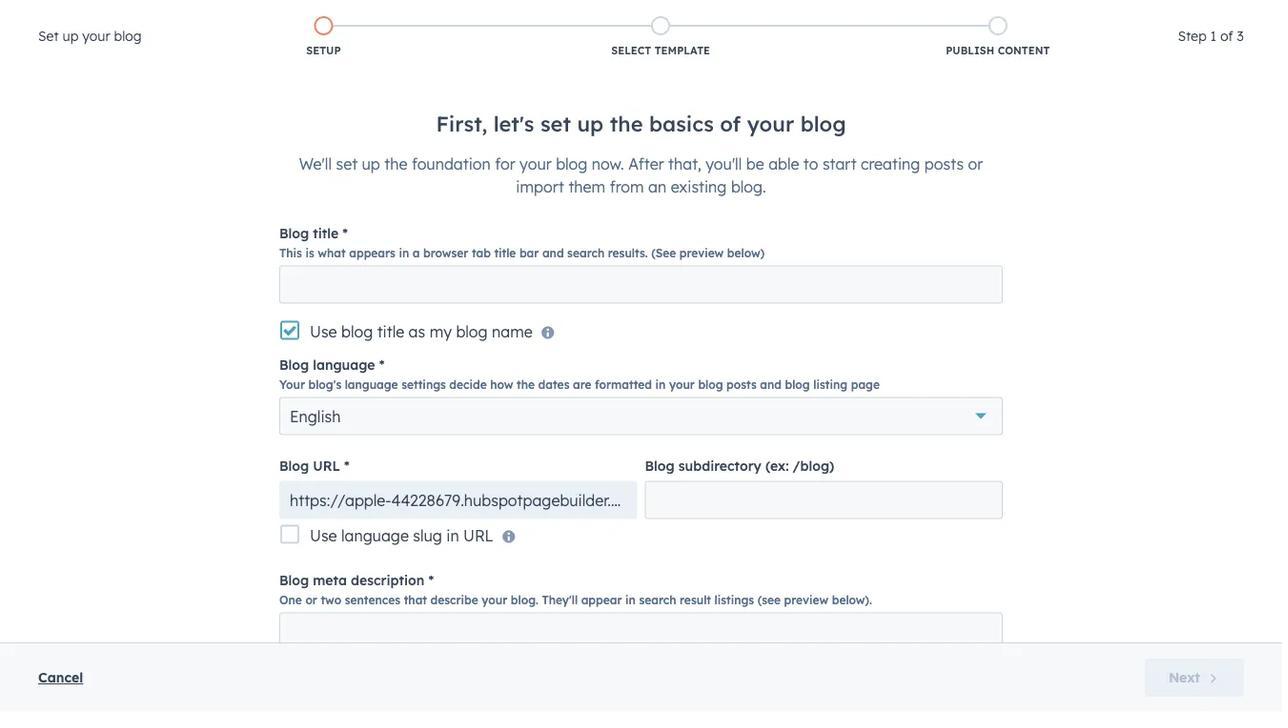 Task type: locate. For each thing, give the bounding box(es) containing it.
we'll set up the foundation for your blog now. after that, you'll be able to start creating posts or import them from an existing blog.
[[299, 154, 983, 196]]

use up blog's
[[310, 322, 337, 341]]

(ex:
[[765, 457, 789, 474]]

up up now.
[[577, 111, 604, 137]]

1 vertical spatial use
[[310, 526, 337, 545]]

1 horizontal spatial blog.
[[731, 177, 766, 196]]

(see
[[651, 246, 676, 260]]

for
[[495, 154, 515, 173]]

0 vertical spatial blog.
[[731, 177, 766, 196]]

of right 1
[[1220, 28, 1233, 44]]

set right let's
[[540, 111, 571, 137]]

blog up the 'english' popup button
[[698, 377, 723, 392]]

blog up your at left bottom
[[279, 356, 309, 373]]

use down "https://apple-"
[[310, 526, 337, 545]]

blog inside blog language your blog's language settings decide how the dates are formatted in your blog posts and blog listing page
[[279, 356, 309, 373]]

2 horizontal spatial title
[[494, 246, 516, 260]]

this
[[279, 246, 302, 260]]

in left a
[[399, 246, 409, 260]]

0 vertical spatial use
[[310, 322, 337, 341]]

0 vertical spatial title
[[313, 224, 338, 241]]

blog inside blog title this is what appears in a browser tab title bar and search results. (see preview below)
[[279, 224, 309, 241]]

results.
[[608, 246, 648, 260]]

https://apple-44228679.hubspotpagebuilder.com
[[290, 490, 642, 509]]

0 horizontal spatial and
[[542, 246, 564, 260]]

english button
[[279, 397, 1003, 435]]

use for use language slug in url
[[310, 526, 337, 545]]

blog left as
[[341, 322, 373, 341]]

(see
[[758, 593, 781, 607]]

your up import
[[520, 154, 552, 173]]

template
[[655, 44, 710, 57]]

publish content list item
[[829, 12, 1166, 62]]

your right describe
[[482, 593, 507, 607]]

1 vertical spatial language
[[345, 377, 398, 392]]

1 vertical spatial blog.
[[511, 593, 538, 607]]

the left the foundation
[[384, 154, 407, 173]]

dates
[[538, 377, 570, 392]]

the
[[610, 111, 643, 137], [384, 154, 407, 173], [517, 377, 535, 392]]

set
[[38, 28, 59, 44]]

and right bar
[[542, 246, 564, 260]]

blog down the 'english' popup button
[[645, 457, 675, 474]]

language
[[313, 356, 375, 373], [345, 377, 398, 392], [341, 526, 409, 545]]

in up the 'english' popup button
[[655, 377, 666, 392]]

2 vertical spatial the
[[517, 377, 535, 392]]

0 vertical spatial preview
[[679, 246, 724, 260]]

blog up one
[[279, 571, 309, 588]]

up
[[62, 28, 78, 44], [577, 111, 604, 137], [362, 154, 380, 173]]

up right we'll
[[362, 154, 380, 173]]

2 vertical spatial language
[[341, 526, 409, 545]]

your up the 'english' popup button
[[669, 377, 695, 392]]

set
[[540, 111, 571, 137], [336, 154, 358, 173]]

select template
[[611, 44, 710, 57]]

1 horizontal spatial or
[[968, 154, 983, 173]]

existing
[[671, 177, 727, 196]]

search left results.
[[567, 246, 605, 260]]

blog up them
[[556, 154, 587, 173]]

1 vertical spatial search
[[639, 593, 676, 607]]

and
[[542, 246, 564, 260], [760, 377, 782, 392]]

in
[[399, 246, 409, 260], [655, 377, 666, 392], [446, 526, 459, 545], [625, 593, 636, 607]]

2 use from the top
[[310, 526, 337, 545]]

blog inside the blog meta description one or two sentences that describe your blog. they'll appear in search result listings (see preview below).
[[279, 571, 309, 588]]

blog left the listing
[[785, 377, 810, 392]]

in inside blog language your blog's language settings decide how the dates are formatted in your blog posts and blog listing page
[[655, 377, 666, 392]]

0 horizontal spatial up
[[62, 28, 78, 44]]

1 use from the top
[[310, 322, 337, 341]]

language for blog
[[313, 356, 375, 373]]

blog
[[279, 224, 309, 241], [279, 356, 309, 373], [279, 457, 309, 474], [645, 457, 675, 474], [279, 571, 309, 588]]

0 vertical spatial or
[[968, 154, 983, 173]]

use language slug in url
[[310, 526, 493, 545]]

1 vertical spatial and
[[760, 377, 782, 392]]

up right set
[[62, 28, 78, 44]]

0 horizontal spatial blog.
[[511, 593, 538, 607]]

sentences
[[345, 593, 400, 607]]

title left as
[[377, 322, 404, 341]]

posts
[[924, 154, 964, 173], [726, 377, 757, 392]]

url
[[313, 457, 340, 474], [463, 526, 493, 545]]

or left the two
[[305, 593, 317, 607]]

posts right creating
[[924, 154, 964, 173]]

blog up this
[[279, 224, 309, 241]]

url down https://apple-44228679.hubspotpagebuilder.com
[[463, 526, 493, 545]]

or right creating
[[968, 154, 983, 173]]

0 horizontal spatial or
[[305, 593, 317, 607]]

0 vertical spatial search
[[567, 246, 605, 260]]

the inside the we'll set up the foundation for your blog now. after that, you'll be able to start creating posts or import them from an existing blog.
[[384, 154, 407, 173]]

blog. inside the we'll set up the foundation for your blog now. after that, you'll be able to start creating posts or import them from an existing blog.
[[731, 177, 766, 196]]

blog url
[[279, 457, 340, 474]]

use
[[310, 322, 337, 341], [310, 526, 337, 545]]

0 horizontal spatial posts
[[726, 377, 757, 392]]

1 horizontal spatial of
[[1220, 28, 1233, 44]]

blog's
[[308, 377, 341, 392]]

1 vertical spatial of
[[720, 111, 741, 137]]

0 horizontal spatial url
[[313, 457, 340, 474]]

description
[[351, 571, 425, 588]]

menu item
[[1161, 0, 1259, 31]]

listing
[[813, 377, 848, 392]]

0 vertical spatial set
[[540, 111, 571, 137]]

of up you'll
[[720, 111, 741, 137]]

1 vertical spatial the
[[384, 154, 407, 173]]

1 horizontal spatial title
[[377, 322, 404, 341]]

0 horizontal spatial search
[[567, 246, 605, 260]]

title up what
[[313, 224, 338, 241]]

set right we'll
[[336, 154, 358, 173]]

in inside blog title this is what appears in a browser tab title bar and search results. (see preview below)
[[399, 246, 409, 260]]

blog meta description one or two sentences that describe your blog. they'll appear in search result listings (see preview below).
[[279, 571, 872, 607]]

english
[[290, 407, 341, 426]]

blog.
[[731, 177, 766, 196], [511, 593, 538, 607]]

language up description
[[341, 526, 409, 545]]

the right how
[[517, 377, 535, 392]]

title right tab
[[494, 246, 516, 260]]

blog down english
[[279, 457, 309, 474]]

1 horizontal spatial search
[[639, 593, 676, 607]]

posts up blog subdirectory (ex: /blog)
[[726, 377, 757, 392]]

1 vertical spatial or
[[305, 593, 317, 607]]

search inside the blog meta description one or two sentences that describe your blog. they'll appear in search result listings (see preview below).
[[639, 593, 676, 607]]

1 vertical spatial set
[[336, 154, 358, 173]]

2 vertical spatial up
[[362, 154, 380, 173]]

your inside blog language your blog's language settings decide how the dates are formatted in your blog posts and blog listing page
[[669, 377, 695, 392]]

your inside the we'll set up the foundation for your blog now. after that, you'll be able to start creating posts or import them from an existing blog.
[[520, 154, 552, 173]]

preview
[[679, 246, 724, 260], [784, 593, 828, 607]]

search left result
[[639, 593, 676, 607]]

1 horizontal spatial the
[[517, 377, 535, 392]]

0 vertical spatial language
[[313, 356, 375, 373]]

0 horizontal spatial title
[[313, 224, 338, 241]]

below)
[[727, 246, 765, 260]]

the inside blog language your blog's language settings decide how the dates are formatted in your blog posts and blog listing page
[[517, 377, 535, 392]]

language up blog's
[[313, 356, 375, 373]]

/blog)
[[793, 457, 834, 474]]

the up now.
[[610, 111, 643, 137]]

1 vertical spatial preview
[[784, 593, 828, 607]]

1 horizontal spatial up
[[362, 154, 380, 173]]

title
[[313, 224, 338, 241], [494, 246, 516, 260], [377, 322, 404, 341]]

44228679.hubspotpagebuilder.com
[[391, 490, 642, 509]]

url up "https://apple-"
[[313, 457, 340, 474]]

1 horizontal spatial preview
[[784, 593, 828, 607]]

cancel
[[38, 669, 83, 686]]

blog right set
[[114, 28, 142, 44]]

None text field
[[279, 265, 1003, 304]]

1
[[1210, 28, 1217, 44]]

step
[[1178, 28, 1207, 44]]

1 horizontal spatial and
[[760, 377, 782, 392]]

of
[[1220, 28, 1233, 44], [720, 111, 741, 137]]

and left the listing
[[760, 377, 782, 392]]

0 vertical spatial of
[[1220, 28, 1233, 44]]

2 horizontal spatial the
[[610, 111, 643, 137]]

or inside the blog meta description one or two sentences that describe your blog. they'll appear in search result listings (see preview below).
[[305, 593, 317, 607]]

menu
[[989, 0, 1259, 31]]

upgrade image
[[995, 8, 1012, 25]]

an
[[648, 177, 666, 196]]

1 horizontal spatial posts
[[924, 154, 964, 173]]

formatted
[[595, 377, 652, 392]]

decide
[[449, 377, 487, 392]]

set up your blog
[[38, 28, 142, 44]]

select template list item
[[492, 12, 829, 62]]

or
[[968, 154, 983, 173], [305, 593, 317, 607]]

use blog title as my blog name
[[310, 322, 533, 341]]

and inside blog title this is what appears in a browser tab title bar and search results. (see preview below)
[[542, 246, 564, 260]]

0 vertical spatial up
[[62, 28, 78, 44]]

1 vertical spatial up
[[577, 111, 604, 137]]

blog language your blog's language settings decide how the dates are formatted in your blog posts and blog listing page
[[279, 356, 880, 392]]

blog title this is what appears in a browser tab title bar and search results. (see preview below)
[[279, 224, 765, 260]]

blog for blog language your blog's language settings decide how the dates are formatted in your blog posts and blog listing page
[[279, 356, 309, 373]]

language right blog's
[[345, 377, 398, 392]]

1 vertical spatial posts
[[726, 377, 757, 392]]

you'll
[[706, 154, 742, 173]]

0 vertical spatial and
[[542, 246, 564, 260]]

that
[[404, 593, 427, 607]]

0 horizontal spatial preview
[[679, 246, 724, 260]]

0 horizontal spatial set
[[336, 154, 358, 173]]

blog. left they'll
[[511, 593, 538, 607]]

search
[[567, 246, 605, 260], [639, 593, 676, 607]]

your up able
[[747, 111, 794, 137]]

are
[[573, 377, 591, 392]]

list
[[155, 12, 1166, 62]]

select
[[611, 44, 651, 57]]

and inside blog language your blog's language settings decide how the dates are formatted in your blog posts and blog listing page
[[760, 377, 782, 392]]

0 vertical spatial posts
[[924, 154, 964, 173]]

0 horizontal spatial the
[[384, 154, 407, 173]]

them
[[569, 177, 605, 196]]

in right appear
[[625, 593, 636, 607]]

blog. down be
[[731, 177, 766, 196]]

1 vertical spatial url
[[463, 526, 493, 545]]



Task type: vqa. For each thing, say whether or not it's contained in the screenshot.
inbox settings
no



Task type: describe. For each thing, give the bounding box(es) containing it.
search inside blog title this is what appears in a browser tab title bar and search results. (see preview below)
[[567, 246, 605, 260]]

first, let's set up the basics of your blog
[[436, 111, 846, 137]]

Search HubSpot search field
[[1014, 40, 1248, 72]]

start
[[823, 154, 857, 173]]

in right slug
[[446, 526, 459, 545]]

publish
[[946, 44, 994, 57]]

tab
[[472, 246, 491, 260]]

first,
[[436, 111, 487, 137]]

blog right my
[[456, 322, 488, 341]]

content
[[998, 44, 1050, 57]]

name
[[492, 322, 533, 341]]

as
[[409, 322, 425, 341]]

appear
[[581, 593, 622, 607]]

browser
[[423, 246, 468, 260]]

next
[[1169, 669, 1200, 686]]

Blog subdirectory (ex: /blog) text field
[[645, 481, 1003, 519]]

2 vertical spatial title
[[377, 322, 404, 341]]

foundation
[[412, 154, 491, 173]]

blog up to
[[800, 111, 846, 137]]

bar
[[519, 246, 539, 260]]

from
[[610, 177, 644, 196]]

next button
[[1145, 659, 1244, 697]]

let's
[[494, 111, 534, 137]]

able
[[768, 154, 799, 173]]

0 vertical spatial the
[[610, 111, 643, 137]]

be
[[746, 154, 764, 173]]

cancel button
[[38, 666, 83, 689]]

that,
[[668, 154, 701, 173]]

a
[[413, 246, 420, 260]]

blog. inside the blog meta description one or two sentences that describe your blog. they'll appear in search result listings (see preview below).
[[511, 593, 538, 607]]

blog inside the we'll set up the foundation for your blog now. after that, you'll be able to start creating posts or import them from an existing blog.
[[556, 154, 587, 173]]

posts inside the we'll set up the foundation for your blog now. after that, you'll be able to start creating posts or import them from an existing blog.
[[924, 154, 964, 173]]

how
[[490, 377, 513, 392]]

3
[[1237, 28, 1244, 44]]

list containing setup
[[155, 12, 1166, 62]]

they'll
[[542, 593, 578, 607]]

or inside the we'll set up the foundation for your blog now. after that, you'll be able to start creating posts or import them from an existing blog.
[[968, 154, 983, 173]]

step 1 of 3
[[1178, 28, 1244, 44]]

your
[[279, 377, 305, 392]]

slug
[[413, 526, 442, 545]]

below).
[[832, 593, 872, 607]]

1 horizontal spatial set
[[540, 111, 571, 137]]

in inside the blog meta description one or two sentences that describe your blog. they'll appear in search result listings (see preview below).
[[625, 593, 636, 607]]

0 horizontal spatial of
[[720, 111, 741, 137]]

listings
[[714, 593, 754, 607]]

blog for blog meta description one or two sentences that describe your blog. they'll appear in search result listings (see preview below).
[[279, 571, 309, 588]]

0 vertical spatial url
[[313, 457, 340, 474]]

setup
[[306, 44, 341, 57]]

import
[[516, 177, 564, 196]]

creating
[[861, 154, 920, 173]]

describe
[[430, 593, 478, 607]]

we'll
[[299, 154, 332, 173]]

language for use
[[341, 526, 409, 545]]

basics
[[649, 111, 714, 137]]

to
[[803, 154, 818, 173]]

after
[[628, 154, 664, 173]]

your right set
[[82, 28, 110, 44]]

one
[[279, 593, 302, 607]]

is
[[305, 246, 314, 260]]

blog for blog url
[[279, 457, 309, 474]]

preview inside blog title this is what appears in a browser tab title bar and search results. (see preview below)
[[679, 246, 724, 260]]

up inside the we'll set up the foundation for your blog now. after that, you'll be able to start creating posts or import them from an existing blog.
[[362, 154, 380, 173]]

two
[[321, 593, 341, 607]]

settings
[[401, 377, 446, 392]]

now.
[[592, 154, 624, 173]]

set inside the we'll set up the foundation for your blog now. after that, you'll be able to start creating posts or import them from an existing blog.
[[336, 154, 358, 173]]

2 horizontal spatial up
[[577, 111, 604, 137]]

meta
[[313, 571, 347, 588]]

blog subdirectory (ex: /blog)
[[645, 457, 834, 474]]

preview inside the blog meta description one or two sentences that describe your blog. they'll appear in search result listings (see preview below).
[[784, 593, 828, 607]]

1 vertical spatial title
[[494, 246, 516, 260]]

result
[[680, 593, 711, 607]]

https://apple-44228679.hubspotpagebuilder.com button
[[279, 481, 642, 519]]

upgrade link
[[991, 5, 1015, 25]]

posts inside blog language your blog's language settings decide how the dates are formatted in your blog posts and blog listing page
[[726, 377, 757, 392]]

subdirectory
[[678, 457, 762, 474]]

https://apple-
[[290, 490, 391, 509]]

use for use blog title as my blog name
[[310, 322, 337, 341]]

page
[[851, 377, 880, 392]]

my
[[430, 322, 452, 341]]

what
[[318, 246, 346, 260]]

publish content
[[946, 44, 1050, 57]]

1 horizontal spatial url
[[463, 526, 493, 545]]

blog for blog title this is what appears in a browser tab title bar and search results. (see preview below)
[[279, 224, 309, 241]]

appears
[[349, 246, 396, 260]]

your inside the blog meta description one or two sentences that describe your blog. they'll appear in search result listings (see preview below).
[[482, 593, 507, 607]]

blog for blog subdirectory (ex: /blog)
[[645, 457, 675, 474]]

setup list item
[[155, 12, 492, 62]]



